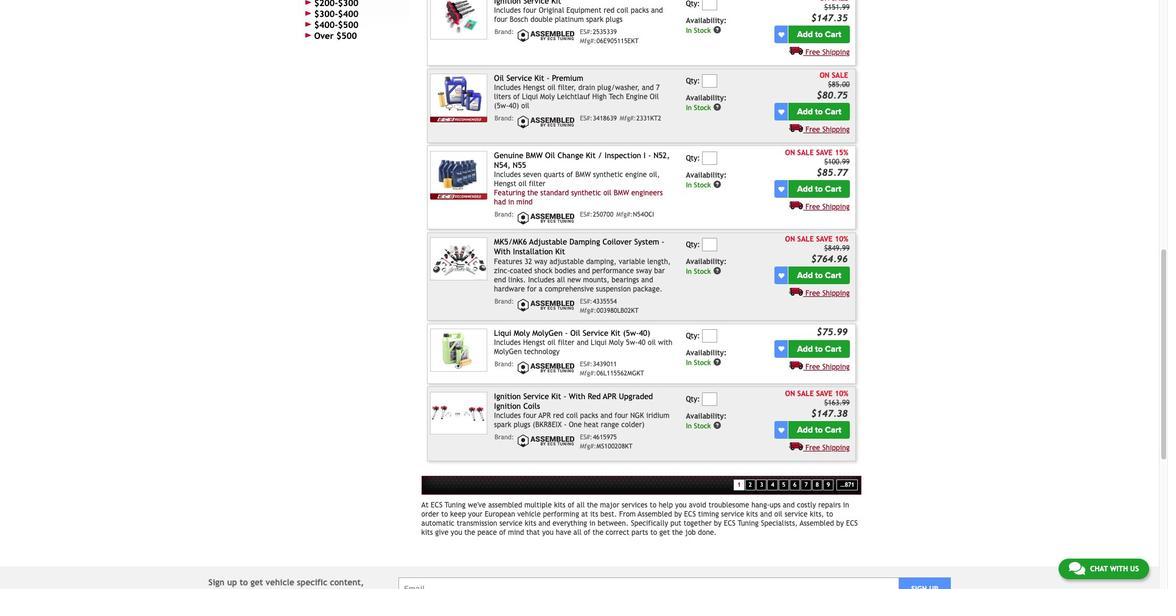 Task type: locate. For each thing, give the bounding box(es) containing it.
qty:
[[686, 77, 700, 85], [686, 154, 700, 162], [686, 240, 700, 249], [686, 332, 700, 340], [686, 395, 700, 403]]

4 shipping from the top
[[823, 289, 850, 298]]

0 vertical spatial with
[[494, 247, 511, 256]]

1 horizontal spatial plugs
[[606, 15, 623, 24]]

es#: left 4335554 on the right bottom
[[580, 297, 593, 305]]

es#: 3439011 mfg#: 06l115562mgkt
[[580, 361, 644, 377]]

1 horizontal spatial get
[[660, 528, 670, 537]]

molygen
[[533, 329, 563, 338], [494, 348, 522, 356]]

vehicle left specific on the left
[[266, 578, 294, 587]]

kit up adjustable
[[556, 247, 565, 256]]

-
[[547, 74, 550, 83], [648, 151, 651, 160], [662, 237, 665, 246], [565, 329, 568, 338], [564, 392, 567, 401], [564, 421, 567, 429]]

sale inside on sale save 10% $163.99 $147.38
[[798, 389, 814, 398]]

tuning up keep
[[445, 501, 466, 510]]

specific
[[297, 578, 328, 587]]

10% for $147.38
[[835, 389, 849, 398]]

8 link
[[812, 479, 823, 491]]

0 vertical spatial ignition
[[494, 392, 521, 401]]

qty: for $764.96
[[686, 240, 700, 249]]

3 cart from the top
[[825, 184, 842, 194]]

free shipping image
[[790, 124, 804, 132], [790, 201, 804, 210], [790, 361, 804, 369]]

40) inside oil service kit - premium includes hengst oil filter, drain plug/washer, and 7 liters of liqui moly leichtlauf high tech engine oil (5w-40) oil
[[509, 102, 519, 110]]

on inside on sale $85.00 $80.75
[[820, 71, 830, 80]]

get inside the sign up to get vehicle specific content,
[[251, 578, 263, 587]]

1 question sign image from the top
[[714, 103, 722, 112]]

mfg#: inside es#: 2535339 mfg#: 06e905115ekt
[[580, 37, 596, 45]]

help
[[659, 501, 673, 510]]

0 horizontal spatial vehicle
[[266, 578, 294, 587]]

3 question sign image from the top
[[714, 358, 722, 367]]

0 horizontal spatial assembled
[[638, 510, 672, 519]]

free for $85.77
[[806, 203, 821, 211]]

brand: right 'es#3439011 - 06l115562mgkt - liqui moly molygen - oil service kit (5w-40) - includes hengst oil filter and liqui moly 5w-40 oil with molygen technology - assembled by ecs - audi volkswagen' image
[[495, 361, 514, 368]]

red up 2535339
[[604, 6, 615, 15]]

2 horizontal spatial in
[[844, 501, 850, 510]]

2 free shipping image from the top
[[790, 288, 804, 296]]

es#: for $80.75
[[580, 115, 593, 122]]

shipping down $85.77
[[823, 203, 850, 211]]

1 vertical spatial red
[[553, 412, 564, 420]]

cart for $85.77
[[825, 184, 842, 194]]

2 vertical spatial bmw
[[614, 189, 630, 197]]

9
[[827, 481, 830, 488]]

premium
[[552, 74, 584, 83]]

mfg#: for $80.75
[[620, 115, 636, 122]]

1 horizontal spatial vehicle
[[518, 510, 541, 519]]

oil up specialists, on the right
[[775, 510, 783, 519]]

free shipping image
[[790, 47, 804, 55], [790, 288, 804, 296], [790, 442, 804, 451]]

4 availability: in stock from the top
[[686, 258, 727, 276]]

filter,
[[558, 83, 576, 92]]

2 cart from the top
[[825, 107, 842, 117]]

tuning
[[445, 501, 466, 510], [738, 519, 759, 528]]

of up performing
[[568, 501, 575, 510]]

1 es#: from the top
[[580, 28, 593, 35]]

1 horizontal spatial coil
[[617, 6, 629, 15]]

availability: in stock for $80.75
[[686, 94, 727, 112]]

ecs down troublesome
[[724, 519, 736, 528]]

1 horizontal spatial packs
[[631, 6, 649, 15]]

shipping down $147.38
[[823, 444, 850, 452]]

1 horizontal spatial (5w-
[[623, 329, 639, 338]]

4 availability: from the top
[[686, 258, 727, 266]]

3 add to cart button from the top
[[789, 180, 850, 198]]

stock
[[694, 26, 711, 35], [694, 103, 711, 112], [694, 181, 711, 189], [694, 267, 711, 276], [694, 359, 711, 367], [694, 422, 711, 430]]

mfg#: down 3439011
[[580, 370, 596, 377]]

2 qty: from the top
[[686, 154, 700, 162]]

assembled by ecs - corporate logo image down leichtlauf in the top of the page
[[516, 115, 577, 130]]

suspension
[[596, 285, 631, 293]]

1 vertical spatial molygen
[[494, 348, 522, 356]]

1 vertical spatial coil
[[566, 412, 578, 420]]

free shipping image for $85.77
[[790, 201, 804, 210]]

2 stock from the top
[[694, 103, 711, 112]]

1 vertical spatial spark
[[494, 421, 512, 429]]

ecs tuning recommends this product. image
[[431, 117, 487, 122], [431, 194, 487, 199]]

None text field
[[703, 74, 718, 88], [703, 151, 718, 165], [703, 393, 718, 406], [703, 74, 718, 88], [703, 151, 718, 165], [703, 393, 718, 406]]

sale inside on sale $85.00 $80.75
[[832, 71, 849, 80]]

stock for $764.96
[[694, 267, 711, 276]]

6 add from the top
[[797, 425, 813, 435]]

1 vertical spatial packs
[[580, 412, 599, 420]]

free shipping image down on sale save 15% $100.99 $85.77
[[790, 201, 804, 210]]

add to wish list image for $85.77
[[779, 186, 785, 192]]

vehicle down multiple
[[518, 510, 541, 519]]

4 free from the top
[[806, 289, 821, 298]]

4 link
[[768, 479, 778, 491]]

plugs inside includes four original equipment red coil packs and four bosch double platinum spark plugs
[[606, 15, 623, 24]]

with right 40
[[658, 339, 673, 347]]

- left red
[[564, 392, 567, 401]]

add to cart down $75.99
[[797, 344, 842, 354]]

2 horizontal spatial liqui
[[591, 339, 607, 347]]

oil inside liqui moly molygen - oil service kit (5w-40) includes hengst oil filter and liqui moly 5w-40 oil with molygen technology
[[571, 329, 581, 338]]

3418639
[[593, 115, 617, 122]]

moly inside oil service kit - premium includes hengst oil filter, drain plug/washer, and 7 liters of liqui moly leichtlauf high tech engine oil (5w-40) oil
[[540, 93, 555, 101]]

to inside the sign up to get vehicle specific content,
[[240, 578, 248, 587]]

between.
[[598, 519, 629, 528]]

1 shipping from the top
[[823, 48, 850, 57]]

stock for $80.75
[[694, 103, 711, 112]]

7
[[656, 83, 660, 92], [805, 481, 808, 488]]

4
[[771, 481, 775, 488]]

2535339
[[593, 28, 617, 35]]

0 vertical spatial free shipping image
[[790, 124, 804, 132]]

10% inside on sale save 10% $163.99 $147.38
[[835, 389, 849, 398]]

and inside oil service kit - premium includes hengst oil filter, drain plug/washer, and 7 liters of liqui moly leichtlauf high tech engine oil (5w-40) oil
[[642, 83, 654, 92]]

7 inside 7 link
[[805, 481, 808, 488]]

avoid
[[689, 501, 707, 510]]

2 vertical spatial hengst
[[523, 339, 546, 347]]

cart for $764.96
[[825, 270, 842, 281]]

0 vertical spatial service
[[507, 74, 532, 83]]

cart down $147.35
[[825, 30, 842, 40]]

6 in from the top
[[686, 422, 692, 430]]

availability:
[[686, 17, 727, 25], [686, 94, 727, 102], [686, 171, 727, 180], [686, 258, 727, 266], [686, 349, 727, 358], [686, 412, 727, 421]]

9 link
[[824, 479, 834, 491]]

on inside on sale save 15% $100.99 $85.77
[[786, 148, 796, 157]]

sale up $764.96
[[798, 235, 814, 243]]

spark
[[586, 15, 604, 24], [494, 421, 512, 429]]

es#: inside es#: 3439011 mfg#: 06l115562mgkt
[[580, 361, 593, 368]]

1 horizontal spatial in
[[590, 519, 596, 528]]

0 vertical spatial filter
[[529, 180, 546, 188]]

3 add from the top
[[797, 184, 813, 194]]

service inside oil service kit - premium includes hengst oil filter, drain plug/washer, and 7 liters of liqui moly leichtlauf high tech engine oil (5w-40) oil
[[507, 74, 532, 83]]

0 vertical spatial red
[[604, 6, 615, 15]]

oil service kit - premium includes hengst oil filter, drain plug/washer, and 7 liters of liqui moly leichtlauf high tech engine oil (5w-40) oil
[[494, 74, 660, 110]]

brand: down liters
[[495, 115, 514, 122]]

question sign image
[[714, 103, 722, 112], [714, 180, 722, 189], [714, 358, 722, 367], [714, 421, 722, 430]]

6 free shipping from the top
[[806, 444, 850, 452]]

1
[[738, 481, 741, 488]]

adjustable
[[529, 237, 567, 246]]

of inside genuine bmw oil change kit / inspection i - n52, n54, n55 includes seven quarts of bmw synthetic engine oil, hengst oil filter featuring the standard synthetic oil bmw engineers had in mind
[[567, 171, 573, 179]]

save for $764.96
[[817, 235, 833, 243]]

of right liters
[[513, 93, 520, 101]]

mfg#: inside es#: 4615975 mfg#: ms100208kt
[[580, 443, 596, 450]]

in down its
[[590, 519, 596, 528]]

in for $764.96
[[686, 267, 692, 276]]

free shipping for $147.35
[[806, 48, 850, 57]]

all down bodies
[[557, 275, 565, 284]]

liqui moly molygen - oil service kit (5w-40) link
[[494, 329, 651, 338]]

ecs tuning recommends this product. image for $85.77
[[431, 194, 487, 199]]

free shipping for $147.38
[[806, 444, 850, 452]]

0 horizontal spatial in
[[508, 198, 514, 207]]

coil inside ignition service kit - with red apr upgraded ignition coils includes four apr red coil packs and four ngk iridium spark plugs (bkr8eix - one heat range colder)
[[566, 412, 578, 420]]

- inside mk5/mk6 adjustable damping coilover system - with installation kit features 32 way adjustable damping, variable length, zinc-coated shock bodies and performance sway bar end links. includes all new mounts, bearings and hardware for a comprehensive suspension package.
[[662, 237, 665, 246]]

1 add to cart button from the top
[[789, 26, 850, 44]]

4 add from the top
[[797, 270, 813, 281]]

content,
[[330, 578, 364, 587]]

1 availability: from the top
[[686, 17, 727, 25]]

es#: left 250700
[[580, 211, 593, 218]]

0 horizontal spatial (5w-
[[494, 102, 509, 110]]

add to wish list image
[[779, 32, 785, 38], [779, 109, 785, 115], [779, 186, 785, 192], [779, 427, 785, 433]]

liqui moly molygen - oil service kit (5w-40) includes hengst oil filter and liqui moly 5w-40 oil with molygen technology
[[494, 329, 673, 356]]

mfg#: down 4335554 on the right bottom
[[580, 307, 596, 314]]

assembled by ecs - corporate logo image
[[516, 28, 577, 43], [516, 115, 577, 130], [516, 211, 577, 226], [516, 297, 577, 313], [516, 361, 577, 376], [516, 434, 577, 449]]

filter down seven
[[529, 180, 546, 188]]

3 free shipping image from the top
[[790, 361, 804, 369]]

save inside on sale save 10% $163.99 $147.38
[[817, 389, 833, 398]]

1 horizontal spatial tuning
[[738, 519, 759, 528]]

3 brand: from the top
[[495, 211, 514, 218]]

service for $147.38
[[524, 392, 549, 401]]

availability: in stock for $85.77
[[686, 171, 727, 189]]

hardware
[[494, 285, 525, 293]]

ms100208kt
[[597, 443, 633, 450]]

synthetic up 250700
[[571, 189, 601, 197]]

3 assembled by ecs - corporate logo image from the top
[[516, 211, 577, 226]]

synthetic down /
[[593, 171, 623, 179]]

mind inside at ecs tuning we've assembled multiple kits of all the major services to help you avoid troublesome hang-ups and costly repairs in order to keep your european vehicle performing at its best. from assembled by ecs timing service kits and oil service kits, to automatic transmission service kits and everything in between. specifically put together by ecs tuning specialists, assembled by ecs kits give you the peace of mind that you have all of the correct parts to get the job done.
[[508, 528, 524, 537]]

with up features
[[494, 247, 511, 256]]

save inside on sale save 10% $849.99 $764.96
[[817, 235, 833, 243]]

3 shipping from the top
[[823, 203, 850, 211]]

5 free from the top
[[806, 362, 821, 371]]

$300-$400 link
[[303, 8, 405, 19]]

tuning down hang-
[[738, 519, 759, 528]]

free shipping down $85.77
[[806, 203, 850, 211]]

oil inside at ecs tuning we've assembled multiple kits of all the major services to help you avoid troublesome hang-ups and costly repairs in order to keep your european vehicle performing at its best. from assembled by ecs timing service kits and oil service kits, to automatic transmission service kits and everything in between. specifically put together by ecs tuning specialists, assembled by ecs kits give you the peace of mind that you have all of the correct parts to get the job done.
[[775, 510, 783, 519]]

all down the everything
[[574, 528, 582, 537]]

0 vertical spatial hengst
[[523, 83, 546, 92]]

brand:
[[495, 28, 514, 35], [495, 115, 514, 122], [495, 211, 514, 218], [495, 297, 514, 305], [495, 361, 514, 368], [495, 434, 514, 441]]

1 vertical spatial free shipping image
[[790, 201, 804, 210]]

change
[[558, 151, 584, 160]]

to down $147.35
[[815, 30, 823, 40]]

None text field
[[703, 0, 718, 10], [703, 238, 718, 251], [703, 329, 718, 343], [703, 0, 718, 10], [703, 238, 718, 251], [703, 329, 718, 343]]

shipping for $147.38
[[823, 444, 850, 452]]

0 vertical spatial mind
[[517, 198, 533, 207]]

1 horizontal spatial apr
[[603, 392, 617, 401]]

es#4615975 - ms100208kt - ignition service kit - with red apr upgraded ignition coils - includes four apr red coil packs and four ngk iridium spark plugs (bkr8eix - one heat range colder) - assembled by ecs - audi volkswagen image
[[431, 392, 487, 435]]

quarts
[[544, 171, 565, 179]]

timing
[[699, 510, 719, 519]]

3 in from the top
[[686, 181, 692, 189]]

2 free shipping image from the top
[[790, 201, 804, 210]]

2 vertical spatial moly
[[609, 339, 624, 347]]

2 add from the top
[[797, 107, 813, 117]]

2 horizontal spatial you
[[675, 501, 687, 510]]

n52,
[[654, 151, 670, 160]]

question sign image for sale
[[714, 267, 722, 275]]

3 qty: from the top
[[686, 240, 700, 249]]

2 horizontal spatial moly
[[609, 339, 624, 347]]

3 add to cart from the top
[[797, 184, 842, 194]]

kit inside ignition service kit - with red apr upgraded ignition coils includes four apr red coil packs and four ngk iridium spark plugs (bkr8eix - one heat range colder)
[[552, 392, 561, 401]]

engine
[[626, 93, 648, 101]]

free
[[806, 48, 821, 57], [806, 126, 821, 134], [806, 203, 821, 211], [806, 289, 821, 298], [806, 362, 821, 371], [806, 444, 821, 452]]

6 add to cart from the top
[[797, 425, 842, 435]]

5 availability: from the top
[[686, 349, 727, 358]]

add down on sale save 15% $100.99 $85.77
[[797, 184, 813, 194]]

5 es#: from the top
[[580, 361, 593, 368]]

apr
[[603, 392, 617, 401], [539, 412, 551, 420]]

2 add to cart button from the top
[[789, 103, 850, 121]]

40) inside liqui moly molygen - oil service kit (5w-40) includes hengst oil filter and liqui moly 5w-40 oil with molygen technology
[[639, 329, 651, 338]]

0 vertical spatial save
[[817, 148, 833, 157]]

1 vertical spatial all
[[577, 501, 585, 510]]

3 free shipping image from the top
[[790, 442, 804, 451]]

mfg#: left 'n54oci'
[[617, 211, 633, 218]]

1 stock from the top
[[694, 26, 711, 35]]

damping,
[[586, 257, 617, 266]]

1 horizontal spatial assembled
[[800, 519, 834, 528]]

question sign image for $147.35
[[714, 26, 722, 34]]

1 availability: in stock from the top
[[686, 17, 727, 35]]

0 vertical spatial spark
[[586, 15, 604, 24]]

save up '$163.99'
[[817, 389, 833, 398]]

add to cart for $147.38
[[797, 425, 842, 435]]

mfg#: for $764.96
[[580, 307, 596, 314]]

10% up $849.99
[[835, 235, 849, 243]]

0 vertical spatial plugs
[[606, 15, 623, 24]]

0 vertical spatial (5w-
[[494, 102, 509, 110]]

es#3439011 - 06l115562mgkt - liqui moly molygen - oil service kit (5w-40) - includes hengst oil filter and liqui moly 5w-40 oil with molygen technology - assembled by ecs - audi volkswagen image
[[431, 329, 487, 372]]

2 vertical spatial save
[[817, 389, 833, 398]]

coilover
[[603, 237, 632, 246]]

1 vertical spatial filter
[[558, 339, 575, 347]]

add to cart button for $147.38
[[789, 421, 850, 439]]

add down on sale save 10% $163.99 $147.38
[[797, 425, 813, 435]]

0 horizontal spatial apr
[[539, 412, 551, 420]]

0 vertical spatial with
[[658, 339, 673, 347]]

add for $85.77
[[797, 184, 813, 194]]

sale up $147.38
[[798, 389, 814, 398]]

assembled by ecs - corporate logo image for $147.35
[[516, 28, 577, 43]]

- inside liqui moly molygen - oil service kit (5w-40) includes hengst oil filter and liqui moly 5w-40 oil with molygen technology
[[565, 329, 568, 338]]

and inside liqui moly molygen - oil service kit (5w-40) includes hengst oil filter and liqui moly 5w-40 oil with molygen technology
[[577, 339, 589, 347]]

installation
[[513, 247, 553, 256]]

kit inside oil service kit - premium includes hengst oil filter, drain plug/washer, and 7 liters of liqui moly leichtlauf high tech engine oil (5w-40) oil
[[535, 74, 545, 83]]

4 in from the top
[[686, 267, 692, 276]]

32
[[525, 257, 532, 266]]

sale inside on sale save 10% $849.99 $764.96
[[798, 235, 814, 243]]

european
[[485, 510, 515, 519]]

shipping down $764.96
[[823, 289, 850, 298]]

includes inside ignition service kit - with red apr upgraded ignition coils includes four apr red coil packs and four ngk iridium spark plugs (bkr8eix - one heat range colder)
[[494, 412, 521, 420]]

1 vertical spatial mind
[[508, 528, 524, 537]]

0 vertical spatial synthetic
[[593, 171, 623, 179]]

save inside on sale save 15% $100.99 $85.77
[[817, 148, 833, 157]]

in for $147.38
[[686, 422, 692, 430]]

0 vertical spatial question sign image
[[714, 26, 722, 34]]

one
[[569, 421, 582, 429]]

mk5/mk6
[[494, 237, 527, 246]]

1 vertical spatial plugs
[[514, 421, 531, 429]]

oil right 40
[[648, 339, 656, 347]]

es#: inside es#: 4615975 mfg#: ms100208kt
[[580, 434, 593, 441]]

1 vertical spatial service
[[583, 329, 609, 338]]

2 ignition from the top
[[494, 402, 521, 411]]

2 brand: from the top
[[495, 115, 514, 122]]

repairs
[[819, 501, 841, 510]]

sale inside on sale save 15% $100.99 $85.77
[[798, 148, 814, 157]]

3 save from the top
[[817, 389, 833, 398]]

service inside ignition service kit - with red apr upgraded ignition coils includes four apr red coil packs and four ngk iridium spark plugs (bkr8eix - one heat range colder)
[[524, 392, 549, 401]]

includes four original equipment red coil packs and four bosch double platinum spark plugs
[[494, 6, 663, 24]]

7 inside oil service kit - premium includes hengst oil filter, drain plug/washer, and 7 liters of liqui moly leichtlauf high tech engine oil (5w-40) oil
[[656, 83, 660, 92]]

in
[[686, 26, 692, 35], [686, 103, 692, 112], [686, 181, 692, 189], [686, 267, 692, 276], [686, 359, 692, 367], [686, 422, 692, 430]]

assembled by ecs - corporate logo image for $764.96
[[516, 297, 577, 313]]

3 stock from the top
[[694, 181, 711, 189]]

0 vertical spatial free shipping image
[[790, 47, 804, 55]]

hengst down oil service kit - premium link
[[523, 83, 546, 92]]

1 vertical spatial with
[[1111, 565, 1129, 573]]

0 horizontal spatial 40)
[[509, 102, 519, 110]]

6 add to cart button from the top
[[789, 421, 850, 439]]

free for $80.75
[[806, 126, 821, 134]]

ecs down avoid
[[685, 510, 696, 519]]

40) up 40
[[639, 329, 651, 338]]

the
[[528, 189, 538, 197], [587, 501, 598, 510], [465, 528, 476, 537], [593, 528, 604, 537], [672, 528, 683, 537]]

1 vertical spatial bmw
[[576, 171, 591, 179]]

0 horizontal spatial with
[[494, 247, 511, 256]]

0 vertical spatial add to wish list image
[[779, 273, 785, 279]]

es#: left 3439011
[[580, 361, 593, 368]]

6 es#: from the top
[[580, 434, 593, 441]]

mfg#: for $147.35
[[580, 37, 596, 45]]

0 vertical spatial molygen
[[533, 329, 563, 338]]

assembled by ecs - corporate logo image for $85.77
[[516, 211, 577, 226]]

4 stock from the top
[[694, 267, 711, 276]]

kit
[[535, 74, 545, 83], [586, 151, 596, 160], [556, 247, 565, 256], [611, 329, 621, 338], [552, 392, 561, 401]]

2 in from the top
[[686, 103, 692, 112]]

ignition
[[494, 392, 521, 401], [494, 402, 521, 411]]

add for $147.35
[[797, 30, 813, 40]]

…871
[[841, 481, 855, 488]]

molygen left technology
[[494, 348, 522, 356]]

5 in from the top
[[686, 359, 692, 367]]

on inside on sale save 10% $163.99 $147.38
[[786, 389, 796, 398]]

technology
[[524, 348, 560, 356]]

ngk
[[631, 412, 644, 420]]

1 qty: from the top
[[686, 77, 700, 85]]

0 horizontal spatial plugs
[[514, 421, 531, 429]]

free up on sale save 15% $100.99 $85.77
[[806, 126, 821, 134]]

hengst up technology
[[523, 339, 546, 347]]

get inside at ecs tuning we've assembled multiple kits of all the major services to help you avoid troublesome hang-ups and costly repairs in order to keep your european vehicle performing at its best. from assembled by ecs timing service kits and oil service kits, to automatic transmission service kits and everything in between. specifically put together by ecs tuning specialists, assembled by ecs kits give you the peace of mind that you have all of the correct parts to get the job done.
[[660, 528, 670, 537]]

of
[[513, 93, 520, 101], [567, 171, 573, 179], [568, 501, 575, 510], [499, 528, 506, 537], [584, 528, 591, 537]]

1 save from the top
[[817, 148, 833, 157]]

1 vertical spatial 10%
[[835, 389, 849, 398]]

automatic
[[422, 519, 455, 528]]

availability: in stock for $147.35
[[686, 17, 727, 35]]

1 vertical spatial save
[[817, 235, 833, 243]]

5 add from the top
[[797, 344, 813, 354]]

2 add to cart from the top
[[797, 107, 842, 117]]

2 availability: from the top
[[686, 94, 727, 102]]

2 availability: in stock from the top
[[686, 94, 727, 112]]

1 add to wish list image from the top
[[779, 32, 785, 38]]

ecs tuning recommends this product. image up es#250700 - n54oci - genuine bmw oil change kit / inspection i - n52, n54, n55 - includes seven quarts of bmw synthetic engine oil, hengst oil filter - assembled by ecs - bmw image
[[431, 117, 487, 122]]

2 10% from the top
[[835, 389, 849, 398]]

3 free from the top
[[806, 203, 821, 211]]

shipping for $85.77
[[823, 203, 850, 211]]

oil
[[494, 74, 504, 83], [650, 93, 659, 101], [545, 151, 555, 160], [571, 329, 581, 338]]

0 horizontal spatial spark
[[494, 421, 512, 429]]

4 add to cart from the top
[[797, 270, 842, 281]]

6 assembled by ecs - corporate logo image from the top
[[516, 434, 577, 449]]

four up range
[[615, 412, 628, 420]]

3 es#: from the top
[[580, 211, 593, 218]]

3
[[760, 481, 764, 488]]

add to cart down $147.35
[[797, 30, 842, 40]]

5 qty: from the top
[[686, 395, 700, 403]]

availability: in stock for $764.96
[[686, 258, 727, 276]]

sign
[[208, 578, 225, 587]]

mfg#: for $147.38
[[580, 443, 596, 450]]

ecs tuning recommends this product. image left had
[[431, 194, 487, 199]]

package.
[[633, 285, 663, 293]]

in inside genuine bmw oil change kit / inspection i - n52, n54, n55 includes seven quarts of bmw synthetic engine oil, hengst oil filter featuring the standard synthetic oil bmw engineers had in mind
[[508, 198, 514, 207]]

…871 link
[[837, 479, 859, 491]]

- down comprehensive
[[565, 329, 568, 338]]

with inside ignition service kit - with red apr upgraded ignition coils includes four apr red coil packs and four ngk iridium spark plugs (bkr8eix - one heat range colder)
[[569, 392, 586, 401]]

2 vertical spatial in
[[590, 519, 596, 528]]

service down es#: 4335554 mfg#: 003980lb02kt at the bottom of page
[[583, 329, 609, 338]]

2 save from the top
[[817, 235, 833, 243]]

0 horizontal spatial 7
[[656, 83, 660, 92]]

1 vertical spatial moly
[[514, 329, 530, 338]]

4 assembled by ecs - corporate logo image from the top
[[516, 297, 577, 313]]

service for $80.75
[[507, 74, 532, 83]]

featuring
[[494, 189, 525, 197]]

assembled by ecs - corporate logo image down (bkr8eix
[[516, 434, 577, 449]]

3 free shipping from the top
[[806, 203, 850, 211]]

1 horizontal spatial red
[[604, 6, 615, 15]]

liqui down hardware
[[494, 329, 512, 338]]

plugs inside ignition service kit - with red apr upgraded ignition coils includes four apr red coil packs and four ngk iridium spark plugs (bkr8eix - one heat range colder)
[[514, 421, 531, 429]]

4 free shipping from the top
[[806, 289, 850, 298]]

add up on sale save 10% $163.99 $147.38
[[797, 344, 813, 354]]

1 vertical spatial in
[[844, 501, 850, 510]]

four up bosch
[[523, 6, 537, 15]]

bar
[[654, 266, 665, 275]]

0 horizontal spatial filter
[[529, 180, 546, 188]]

10% inside on sale save 10% $849.99 $764.96
[[835, 235, 849, 243]]

3 availability: in stock from the top
[[686, 171, 727, 189]]

free up on sale save 10% $163.99 $147.38
[[806, 362, 821, 371]]

mfg#: left '2331kt2'
[[620, 115, 636, 122]]

hengst inside liqui moly molygen - oil service kit (5w-40) includes hengst oil filter and liqui moly 5w-40 oil with molygen technology
[[523, 339, 546, 347]]

in for $85.77
[[686, 181, 692, 189]]

5w-
[[626, 339, 638, 347]]

- inside oil service kit - premium includes hengst oil filter, drain plug/washer, and 7 liters of liqui moly leichtlauf high tech engine oil (5w-40) oil
[[547, 74, 550, 83]]

2 es#: from the top
[[580, 115, 593, 122]]

1 brand: from the top
[[495, 28, 514, 35]]

sale for $85.77
[[798, 148, 814, 157]]

add to wish list image
[[779, 273, 785, 279], [779, 346, 785, 352]]

major
[[600, 501, 620, 510]]

0 horizontal spatial by
[[675, 510, 682, 519]]

add to cart for $764.96
[[797, 270, 842, 281]]

4 add to wish list image from the top
[[779, 427, 785, 433]]

on for $85.77
[[786, 148, 796, 157]]

1 horizontal spatial service
[[722, 510, 745, 519]]

add to cart down $764.96
[[797, 270, 842, 281]]

chat
[[1091, 565, 1109, 573]]

2 free from the top
[[806, 126, 821, 134]]

at
[[422, 501, 429, 510]]

es#: left 3418639
[[580, 115, 593, 122]]

the inside genuine bmw oil change kit / inspection i - n52, n54, n55 includes seven quarts of bmw synthetic engine oil, hengst oil filter featuring the standard synthetic oil bmw engineers had in mind
[[528, 189, 538, 197]]

free shipping up 15%
[[806, 126, 850, 134]]

add to cart button for $85.77
[[789, 180, 850, 198]]

on sale save 10% $163.99 $147.38
[[786, 389, 850, 419]]

free shipping image for $147.35
[[790, 47, 804, 55]]

0 horizontal spatial coil
[[566, 412, 578, 420]]

cart down $75.99
[[825, 344, 842, 354]]

vehicle inside the sign up to get vehicle specific content,
[[266, 578, 294, 587]]

0 vertical spatial coil
[[617, 6, 629, 15]]

40)
[[509, 102, 519, 110], [639, 329, 651, 338]]

by down timing
[[714, 519, 722, 528]]

6 shipping from the top
[[823, 444, 850, 452]]

add to cart button for $147.35
[[789, 26, 850, 44]]

mfg#: inside es#: 4335554 mfg#: 003980lb02kt
[[580, 307, 596, 314]]

0 vertical spatial liqui
[[522, 93, 538, 101]]

5 shipping from the top
[[823, 362, 850, 371]]

free down $85.77
[[806, 203, 821, 211]]

1 free shipping image from the top
[[790, 124, 804, 132]]

6 cart from the top
[[825, 425, 842, 435]]

1 horizontal spatial 40)
[[639, 329, 651, 338]]

0 horizontal spatial packs
[[580, 412, 599, 420]]

spark inside includes four original equipment red coil packs and four bosch double platinum spark plugs
[[586, 15, 604, 24]]

0 vertical spatial ecs tuning recommends this product. image
[[431, 117, 487, 122]]

damping
[[570, 237, 600, 246]]

1 question sign image from the top
[[714, 26, 722, 34]]

with left us
[[1111, 565, 1129, 573]]

add to cart button down $85.77
[[789, 180, 850, 198]]

hengst inside genuine bmw oil change kit / inspection i - n52, n54, n55 includes seven quarts of bmw synthetic engine oil, hengst oil filter featuring the standard synthetic oil bmw engineers had in mind
[[494, 180, 517, 188]]

- left premium at left
[[547, 74, 550, 83]]

0 horizontal spatial moly
[[514, 329, 530, 338]]

add to cart button for $764.96
[[789, 267, 850, 284]]

1 free shipping from the top
[[806, 48, 850, 57]]

you right the help
[[675, 501, 687, 510]]

0 vertical spatial moly
[[540, 93, 555, 101]]

5
[[783, 481, 786, 488]]

4 question sign image from the top
[[714, 421, 722, 430]]

es#: for $147.38
[[580, 434, 593, 441]]

0 vertical spatial apr
[[603, 392, 617, 401]]

1 add from the top
[[797, 30, 813, 40]]

red inside includes four original equipment red coil packs and four bosch double platinum spark plugs
[[604, 6, 615, 15]]

in down featuring
[[508, 198, 514, 207]]

mind inside genuine bmw oil change kit / inspection i - n52, n54, n55 includes seven quarts of bmw synthetic engine oil, hengst oil filter featuring the standard synthetic oil bmw engineers had in mind
[[517, 198, 533, 207]]

question sign image
[[714, 26, 722, 34], [714, 267, 722, 275]]

(5w- down liters
[[494, 102, 509, 110]]

2 assembled by ecs - corporate logo image from the top
[[516, 115, 577, 130]]

by down repairs
[[837, 519, 844, 528]]

service down troublesome
[[722, 510, 745, 519]]

es#3418639 - 2331kt2 -  oil service kit - premium  - includes hengst oil filter, drain plug/washer, and 7 liters of liqui moly leichtlauf high tech engine oil (5w-40) oil - assembled by ecs - audi image
[[431, 74, 487, 117]]

together
[[684, 519, 712, 528]]

tech
[[609, 93, 624, 101]]

1 free from the top
[[806, 48, 821, 57]]

0 vertical spatial vehicle
[[518, 510, 541, 519]]

0 horizontal spatial tuning
[[445, 501, 466, 510]]

40) down liters
[[509, 102, 519, 110]]

1 vertical spatial 40)
[[639, 329, 651, 338]]

1 free shipping image from the top
[[790, 47, 804, 55]]

1 vertical spatial ecs tuning recommends this product. image
[[431, 194, 487, 199]]

moly up technology
[[514, 329, 530, 338]]

coils
[[524, 402, 540, 411]]

0 horizontal spatial bmw
[[526, 151, 543, 160]]

stock for $147.35
[[694, 26, 711, 35]]

1 add to cart from the top
[[797, 30, 842, 40]]

3 availability: from the top
[[686, 171, 727, 180]]

service down european
[[500, 519, 523, 528]]

add for $764.96
[[797, 270, 813, 281]]

3 add to wish list image from the top
[[779, 186, 785, 192]]

0 horizontal spatial service
[[500, 519, 523, 528]]

free shipping down $147.38
[[806, 444, 850, 452]]

us
[[1131, 565, 1139, 573]]

qty: for $147.38
[[686, 395, 700, 403]]

0 horizontal spatial you
[[451, 528, 462, 537]]

2 vertical spatial all
[[574, 528, 582, 537]]

es#: inside es#: 4335554 mfg#: 003980lb02kt
[[580, 297, 593, 305]]

add down $147.35
[[797, 30, 813, 40]]

4 cart from the top
[[825, 270, 842, 281]]

1 ecs tuning recommends this product. image from the top
[[431, 117, 487, 122]]

qty: for $85.77
[[686, 154, 700, 162]]

over $500 link
[[303, 30, 405, 41]]

brand: down had
[[495, 211, 514, 218]]

1 vertical spatial tuning
[[738, 519, 759, 528]]

0 horizontal spatial get
[[251, 578, 263, 587]]

on inside on sale save 10% $849.99 $764.96
[[786, 235, 796, 243]]

1 vertical spatial 7
[[805, 481, 808, 488]]

2 link
[[746, 479, 756, 491]]

free shipping down $75.99
[[806, 362, 850, 371]]

6 stock from the top
[[694, 422, 711, 430]]

es#: inside es#: 2535339 mfg#: 06e905115ekt
[[580, 28, 593, 35]]

question sign image for $147.38
[[714, 421, 722, 430]]

0 vertical spatial tuning
[[445, 501, 466, 510]]

assembled by ecs - corporate logo image down a
[[516, 297, 577, 313]]

and
[[651, 6, 663, 15], [642, 83, 654, 92], [578, 266, 590, 275], [642, 275, 653, 284], [577, 339, 589, 347], [601, 412, 613, 420], [783, 501, 795, 510], [761, 510, 772, 519], [539, 519, 551, 528]]

includes inside includes four original equipment red coil packs and four bosch double platinum spark plugs
[[494, 6, 521, 15]]

assembled by ecs - corporate logo image up adjustable
[[516, 211, 577, 226]]

1 10% from the top
[[835, 235, 849, 243]]

performing
[[543, 510, 579, 519]]

brand: for $85.77
[[495, 211, 514, 218]]

cart
[[825, 30, 842, 40], [825, 107, 842, 117], [825, 184, 842, 194], [825, 270, 842, 281], [825, 344, 842, 354], [825, 425, 842, 435]]

4 brand: from the top
[[495, 297, 514, 305]]

your
[[468, 510, 483, 519]]

2 vertical spatial liqui
[[591, 339, 607, 347]]

bmw down genuine bmw oil change kit / inspection i - n52, n54, n55 link
[[576, 171, 591, 179]]

red
[[588, 392, 601, 401]]

2 add to wish list image from the top
[[779, 109, 785, 115]]

1 in from the top
[[686, 26, 692, 35]]

and inside ignition service kit - with red apr upgraded ignition coils includes four apr red coil packs and four ngk iridium spark plugs (bkr8eix - one heat range colder)
[[601, 412, 613, 420]]



Task type: describe. For each thing, give the bounding box(es) containing it.
kits up 'that'
[[525, 519, 537, 528]]

question sign image for $80.75
[[714, 103, 722, 112]]

includes inside genuine bmw oil change kit / inspection i - n52, n54, n55 includes seven quarts of bmw synthetic engine oil, hengst oil filter featuring the standard synthetic oil bmw engineers had in mind
[[494, 171, 521, 179]]

and inside includes four original equipment red coil packs and four bosch double platinum spark plugs
[[651, 6, 663, 15]]

es#: 4335554 mfg#: 003980lb02kt
[[580, 297, 639, 314]]

at
[[582, 510, 588, 519]]

with inside mk5/mk6 adjustable damping coilover system - with installation kit features 32 way adjustable damping, variable length, zinc-coated shock bodies and performance sway bar end links. includes all new mounts, bearings and hardware for a comprehensive suspension package.
[[494, 247, 511, 256]]

- inside genuine bmw oil change kit / inspection i - n52, n54, n55 includes seven quarts of bmw synthetic engine oil, hengst oil filter featuring the standard synthetic oil bmw engineers had in mind
[[648, 151, 651, 160]]

sale for $764.96
[[798, 235, 814, 243]]

genuine bmw oil change kit / inspection i - n52, n54, n55 includes seven quarts of bmw synthetic engine oil, hengst oil filter featuring the standard synthetic oil bmw engineers had in mind
[[494, 151, 670, 207]]

way
[[535, 257, 548, 266]]

cart for $147.35
[[825, 30, 842, 40]]

cart for $80.75
[[825, 107, 842, 117]]

free for $764.96
[[806, 289, 821, 298]]

0 horizontal spatial liqui
[[494, 329, 512, 338]]

oil up 250700
[[604, 189, 612, 197]]

includes inside mk5/mk6 adjustable damping coilover system - with installation kit features 32 way adjustable damping, variable length, zinc-coated shock bodies and performance sway bar end links. includes all new mounts, bearings and hardware for a comprehensive suspension package.
[[528, 275, 555, 284]]

add to cart for $85.77
[[797, 184, 842, 194]]

on sale save 15% $100.99 $85.77
[[786, 148, 850, 178]]

assembled by ecs - corporate logo image for $147.38
[[516, 434, 577, 449]]

kits down automatic
[[422, 528, 433, 537]]

to down $764.96
[[815, 270, 823, 281]]

all inside mk5/mk6 adjustable damping coilover system - with installation kit features 32 way adjustable damping, variable length, zinc-coated shock bodies and performance sway bar end links. includes all new mounts, bearings and hardware for a comprehensive suspension package.
[[557, 275, 565, 284]]

in for $147.35
[[686, 26, 692, 35]]

free shipping for $85.77
[[806, 203, 850, 211]]

4335554
[[593, 297, 617, 305]]

add to wish list image for $80.75
[[779, 109, 785, 115]]

sale for $147.38
[[798, 389, 814, 398]]

250700
[[593, 211, 614, 218]]

assembled
[[488, 501, 522, 510]]

chat with us
[[1091, 565, 1139, 573]]

es#250700 - n54oci - genuine bmw oil change kit / inspection i - n52, n54, n55 - includes seven quarts of bmw synthetic engine oil, hengst oil filter - assembled by ecs - bmw image
[[431, 151, 487, 194]]

ups
[[770, 501, 781, 510]]

on for $80.75
[[820, 71, 830, 80]]

2
[[749, 481, 752, 488]]

$764.96
[[811, 253, 848, 264]]

mfg#: inside es#: 3439011 mfg#: 06l115562mgkt
[[580, 370, 596, 377]]

to down $147.38
[[815, 425, 823, 435]]

es#: 4615975 mfg#: ms100208kt
[[580, 434, 633, 450]]

1 vertical spatial synthetic
[[571, 189, 601, 197]]

/
[[598, 151, 603, 160]]

packs inside includes four original equipment red coil packs and four bosch double platinum spark plugs
[[631, 6, 649, 15]]

$151.99 $147.35
[[811, 3, 850, 23]]

the down transmission at the bottom left
[[465, 528, 476, 537]]

2 horizontal spatial by
[[837, 519, 844, 528]]

double
[[531, 15, 553, 24]]

shipping for $80.75
[[823, 126, 850, 134]]

to down $85.77
[[815, 184, 823, 194]]

availability: in stock for $147.38
[[686, 412, 727, 430]]

on for $147.38
[[786, 389, 796, 398]]

1 ignition from the top
[[494, 392, 521, 401]]

to up automatic
[[441, 510, 448, 519]]

stock for $147.38
[[694, 422, 711, 430]]

4615975
[[593, 434, 617, 441]]

brand: for $80.75
[[495, 115, 514, 122]]

with inside liqui moly molygen - oil service kit (5w-40) includes hengst oil filter and liqui moly 5w-40 oil with molygen technology
[[658, 339, 673, 347]]

1 horizontal spatial you
[[542, 528, 554, 537]]

save for $85.77
[[817, 148, 833, 157]]

1 add to wish list image from the top
[[779, 273, 785, 279]]

free shipping for $80.75
[[806, 126, 850, 134]]

four left bosch
[[494, 15, 508, 24]]

brand: for $764.96
[[495, 297, 514, 305]]

standard
[[541, 189, 569, 197]]

es#: 2535339 mfg#: 06e905115ekt
[[580, 28, 639, 45]]

0 vertical spatial assembled
[[638, 510, 672, 519]]

es#: for $147.35
[[580, 28, 593, 35]]

had
[[494, 198, 506, 207]]

plug/washer,
[[598, 83, 640, 92]]

availability: for $147.35
[[686, 17, 727, 25]]

parts
[[632, 528, 648, 537]]

availability: for $764.96
[[686, 258, 727, 266]]

spark inside ignition service kit - with red apr upgraded ignition coils includes four apr red coil packs and four ngk iridium spark plugs (bkr8eix - one heat range colder)
[[494, 421, 512, 429]]

four down coils
[[523, 412, 537, 420]]

es#2535339 - 06e905115ekt - ignition service kit - includes four original equipment red coil packs and four bosch double platinum spark plugs - assembled by ecs - audi volkswagen image
[[431, 0, 487, 39]]

put
[[671, 519, 682, 528]]

es#: for $764.96
[[580, 297, 593, 305]]

free shipping image for $764.96
[[790, 288, 804, 296]]

oil,
[[649, 171, 660, 179]]

5 brand: from the top
[[495, 361, 514, 368]]

5 add to cart from the top
[[797, 344, 842, 354]]

free shipping image for $80.75
[[790, 124, 804, 132]]

the down the put
[[672, 528, 683, 537]]

to down specifically
[[651, 528, 658, 537]]

free shipping for $764.96
[[806, 289, 850, 298]]

filter inside genuine bmw oil change kit / inspection i - n52, n54, n55 includes seven quarts of bmw synthetic engine oil, hengst oil filter featuring the standard synthetic oil bmw engineers had in mind
[[529, 180, 546, 188]]

0 horizontal spatial molygen
[[494, 348, 522, 356]]

$400-$500 link
[[303, 19, 405, 30]]

sale for $80.75
[[832, 71, 849, 80]]

es#4335554 - 003980lb02kt - mk5/mk6 adjustable damping coilover system - with installation kit - features 32 way adjustable damping, variable length, zinc-coated shock bodies and performance sway bar end links. includes all new mounts, bearings and hardware for a comprehensive suspension package. - assembled by ecs - audi volkswagen image
[[431, 237, 487, 280]]

vehicle inside at ecs tuning we've assembled multiple kits of all the major services to help you avoid troublesome hang-ups and costly repairs in order to keep your european vehicle performing at its best. from assembled by ecs timing service kits and oil service kits, to automatic transmission service kits and everything in between. specifically put together by ecs tuning specialists, assembled by ecs kits give you the peace of mind that you have all of the correct parts to get the job done.
[[518, 510, 541, 519]]

original
[[539, 6, 565, 15]]

kit inside genuine bmw oil change kit / inspection i - n52, n54, n55 includes seven quarts of bmw synthetic engine oil, hengst oil filter featuring the standard synthetic oil bmw engineers had in mind
[[586, 151, 596, 160]]

1 vertical spatial assembled
[[800, 519, 834, 528]]

kit inside liqui moly molygen - oil service kit (5w-40) includes hengst oil filter and liqui moly 5w-40 oil with molygen technology
[[611, 329, 621, 338]]

2 add to wish list image from the top
[[779, 346, 785, 352]]

2331kt2
[[637, 115, 662, 122]]

brand: for $147.38
[[495, 434, 514, 441]]

packs inside ignition service kit - with red apr upgraded ignition coils includes four apr red coil packs and four ngk iridium spark plugs (bkr8eix - one heat range colder)
[[580, 412, 599, 420]]

add to cart button for $80.75
[[789, 103, 850, 121]]

shipping for $147.35
[[823, 48, 850, 57]]

5 availability: in stock from the top
[[686, 349, 727, 367]]

in for $80.75
[[686, 103, 692, 112]]

add to wish list image for $147.35
[[779, 32, 785, 38]]

5 link
[[779, 479, 789, 491]]

kit inside mk5/mk6 adjustable damping coilover system - with installation kit features 32 way adjustable damping, variable length, zinc-coated shock bodies and performance sway bar end links. includes all new mounts, bearings and hardware for a comprehensive suspension package.
[[556, 247, 565, 256]]

ignition service kit - with red apr upgraded ignition coils includes four apr red coil packs and four ngk iridium spark plugs (bkr8eix - one heat range colder)
[[494, 392, 670, 429]]

5 add to cart button from the top
[[789, 340, 850, 358]]

1 vertical spatial apr
[[539, 412, 551, 420]]

ecs down …871 link
[[847, 519, 858, 528]]

adjustable
[[550, 257, 584, 266]]

kits up performing
[[554, 501, 566, 510]]

(5w- inside liqui moly molygen - oil service kit (5w-40) includes hengst oil filter and liqui moly 5w-40 oil with molygen technology
[[623, 329, 639, 338]]

n54oci
[[633, 211, 655, 218]]

qty: for $80.75
[[686, 77, 700, 85]]

platinum
[[555, 15, 584, 24]]

ecs tuning recommends this product. image for $80.75
[[431, 117, 487, 122]]

question sign image for $85.77
[[714, 180, 722, 189]]

oil left "filter,"
[[548, 83, 556, 92]]

equipment
[[567, 6, 602, 15]]

sign up to get vehicle specific content,
[[208, 578, 364, 589]]

oil inside genuine bmw oil change kit / inspection i - n52, n54, n55 includes seven quarts of bmw synthetic engine oil, hengst oil filter featuring the standard synthetic oil bmw engineers had in mind
[[545, 151, 555, 160]]

1 horizontal spatial molygen
[[533, 329, 563, 338]]

$147.38
[[811, 408, 848, 419]]

cart for $147.38
[[825, 425, 842, 435]]

$849.99
[[825, 244, 850, 252]]

1 link
[[734, 479, 745, 491]]

costly
[[797, 501, 817, 510]]

of down at
[[584, 528, 591, 537]]

3439011
[[593, 361, 617, 368]]

links.
[[509, 275, 526, 284]]

(bkr8eix
[[533, 421, 562, 429]]

comments image
[[1069, 561, 1086, 576]]

to down $80.75 on the right of the page
[[815, 107, 823, 117]]

upgraded
[[619, 392, 653, 401]]

oil up technology
[[548, 339, 556, 347]]

length,
[[648, 257, 671, 266]]

shipping for $764.96
[[823, 289, 850, 298]]

add to cart for $147.35
[[797, 30, 842, 40]]

$85.00
[[828, 80, 850, 89]]

n55
[[513, 161, 526, 170]]

system
[[635, 237, 660, 246]]

kits down hang-
[[747, 510, 758, 519]]

new
[[568, 275, 581, 284]]

es#: for $85.77
[[580, 211, 593, 218]]

15%
[[835, 148, 849, 157]]

2 horizontal spatial service
[[785, 510, 808, 519]]

shock
[[535, 266, 553, 275]]

to left the help
[[650, 501, 657, 510]]

liqui inside oil service kit - premium includes hengst oil filter, drain plug/washer, and 7 liters of liqui moly leichtlauf high tech engine oil (5w-40) oil
[[522, 93, 538, 101]]

peace
[[478, 528, 497, 537]]

hang-
[[752, 501, 770, 510]]

availability: for $85.77
[[686, 171, 727, 180]]

the down between.
[[593, 528, 604, 537]]

$300-
[[314, 8, 338, 19]]

6 link
[[790, 479, 801, 491]]

best.
[[601, 510, 617, 519]]

hengst inside oil service kit - premium includes hengst oil filter, drain plug/washer, and 7 liters of liqui moly leichtlauf high tech engine oil (5w-40) oil
[[523, 83, 546, 92]]

1 vertical spatial $500
[[337, 30, 357, 41]]

8
[[816, 481, 819, 488]]

have
[[556, 528, 572, 537]]

of inside oil service kit - premium includes hengst oil filter, drain plug/washer, and 7 liters of liqui moly leichtlauf high tech engine oil (5w-40) oil
[[513, 93, 520, 101]]

(5w- inside oil service kit - premium includes hengst oil filter, drain plug/washer, and 7 liters of liqui moly leichtlauf high tech engine oil (5w-40) oil
[[494, 102, 509, 110]]

1 horizontal spatial by
[[714, 519, 722, 528]]

free shipping image for $147.38
[[790, 442, 804, 451]]

- left one
[[564, 421, 567, 429]]

$400-
[[314, 19, 338, 30]]

1 horizontal spatial bmw
[[576, 171, 591, 179]]

assembled by ecs - corporate logo image for $80.75
[[516, 115, 577, 130]]

zinc-
[[494, 266, 510, 275]]

red inside ignition service kit - with red apr upgraded ignition coils includes four apr red coil packs and four ngk iridium spark plugs (bkr8eix - one heat range colder)
[[553, 412, 564, 420]]

2 horizontal spatial bmw
[[614, 189, 630, 197]]

troublesome
[[709, 501, 750, 510]]

filter inside liqui moly molygen - oil service kit (5w-40) includes hengst oil filter and liqui moly 5w-40 oil with molygen technology
[[558, 339, 575, 347]]

includes inside oil service kit - premium includes hengst oil filter, drain plug/washer, and 7 liters of liqui moly leichtlauf high tech engine oil (5w-40) oil
[[494, 83, 521, 92]]

ecs up order
[[431, 501, 443, 510]]

0 vertical spatial bmw
[[526, 151, 543, 160]]

40
[[638, 339, 646, 347]]

es#: 250700 mfg#: n54oci
[[580, 211, 655, 218]]

give
[[435, 528, 449, 537]]

4 qty: from the top
[[686, 332, 700, 340]]

includes inside liqui moly molygen - oil service kit (5w-40) includes hengst oil filter and liqui moly 5w-40 oil with molygen technology
[[494, 339, 521, 347]]

mfg#: for $85.77
[[617, 211, 633, 218]]

to down $75.99
[[815, 344, 823, 354]]

add to wish list image for $147.38
[[779, 427, 785, 433]]

add for $80.75
[[797, 107, 813, 117]]

oil down seven
[[519, 180, 527, 188]]

variable
[[619, 257, 645, 266]]

leichtlauf
[[557, 93, 590, 101]]

on sale save 10% $849.99 $764.96
[[786, 235, 850, 264]]

engine
[[626, 171, 647, 179]]

mk5/mk6 adjustable damping coilover system - with installation kit link
[[494, 237, 665, 256]]

colder)
[[622, 421, 645, 429]]

sway
[[636, 266, 652, 275]]

bearings
[[612, 275, 639, 284]]

availability: for $147.38
[[686, 412, 727, 421]]

1 horizontal spatial with
[[1111, 565, 1129, 573]]

its
[[591, 510, 598, 519]]

coil inside includes four original equipment red coil packs and four bosch double platinum spark plugs
[[617, 6, 629, 15]]

stock for $85.77
[[694, 181, 711, 189]]

$400
[[338, 8, 359, 19]]

5 stock from the top
[[694, 359, 711, 367]]

Email email field
[[399, 577, 900, 589]]

10% for $764.96
[[835, 235, 849, 243]]

range
[[601, 421, 619, 429]]

5 free shipping from the top
[[806, 362, 850, 371]]

free for $147.35
[[806, 48, 821, 57]]

free for $147.38
[[806, 444, 821, 452]]

service inside liqui moly molygen - oil service kit (5w-40) includes hengst oil filter and liqui moly 5w-40 oil with molygen technology
[[583, 329, 609, 338]]

oil down oil service kit - premium link
[[521, 102, 530, 110]]

add to cart for $80.75
[[797, 107, 842, 117]]

5 assembled by ecs - corporate logo image from the top
[[516, 361, 577, 376]]

availability: for $80.75
[[686, 94, 727, 102]]

brand: for $147.35
[[495, 28, 514, 35]]

of right peace
[[499, 528, 506, 537]]

5 cart from the top
[[825, 344, 842, 354]]

keep
[[450, 510, 466, 519]]

n54,
[[494, 161, 511, 170]]

the up its
[[587, 501, 598, 510]]

add for $147.38
[[797, 425, 813, 435]]

mk5/mk6 adjustable damping coilover system - with installation kit features 32 way adjustable damping, variable length, zinc-coated shock bodies and performance sway bar end links. includes all new mounts, bearings and hardware for a comprehensive suspension package.
[[494, 237, 671, 293]]

seven
[[523, 171, 542, 179]]

0 vertical spatial $500
[[338, 19, 359, 30]]

to down repairs
[[827, 510, 834, 519]]



Task type: vqa. For each thing, say whether or not it's contained in the screenshot.
"Purpose"
no



